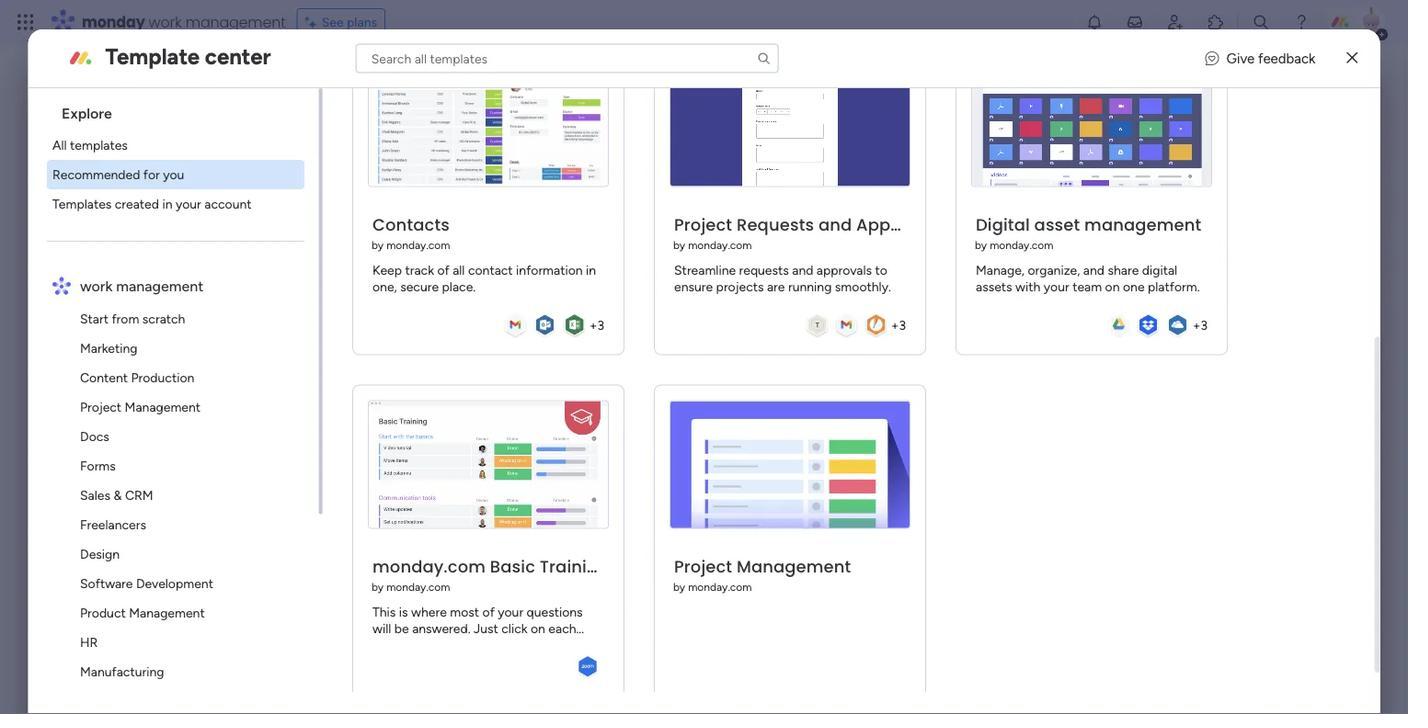 Task type: vqa. For each thing, say whether or not it's contained in the screenshot.
Help center element
no



Task type: describe. For each thing, give the bounding box(es) containing it.
sales & crm
[[80, 488, 153, 504]]

development
[[136, 576, 213, 592]]

you
[[163, 167, 184, 183]]

give feedback link
[[1205, 48, 1316, 69]]

help image
[[1292, 13, 1311, 31]]

search image
[[757, 51, 771, 66]]

Search all templates search field
[[356, 44, 779, 73]]

center
[[205, 43, 271, 70]]

your inside 'manage, organize, and share digital assets with your team on one platform.'
[[1044, 279, 1069, 294]]

in inside explore element
[[162, 196, 172, 212]]

of
[[437, 262, 449, 278]]

are
[[767, 279, 785, 294]]

monday.com inside digital asset management by monday.com
[[989, 238, 1053, 252]]

hr
[[80, 635, 97, 651]]

manage, organize, and share digital assets with your team on one platform.
[[976, 262, 1200, 294]]

monday.com inside contacts by monday.com
[[386, 238, 450, 252]]

all
[[452, 262, 465, 278]]

monday work management
[[82, 11, 286, 32]]

management for project management by monday.com
[[736, 555, 851, 579]]

management for product management
[[129, 606, 204, 621]]

project management
[[80, 400, 200, 415]]

smoothly.
[[835, 279, 891, 294]]

3 for and
[[899, 317, 906, 333]]

ensure
[[674, 279, 713, 294]]

give
[[1227, 50, 1255, 66]]

content
[[80, 370, 128, 386]]

list box containing explore
[[36, 88, 323, 715]]

see plans button
[[297, 8, 386, 36]]

recommended
[[52, 167, 140, 183]]

team
[[1072, 279, 1102, 294]]

1 horizontal spatial work
[[149, 11, 182, 32]]

digital asset management by monday.com
[[975, 213, 1201, 252]]

start from scratch
[[80, 311, 185, 327]]

secure
[[400, 279, 439, 294]]

contacts by monday.com
[[371, 213, 450, 252]]

and for requests
[[792, 262, 813, 278]]

training
[[539, 555, 609, 579]]

software
[[80, 576, 133, 592]]

management for work
[[186, 11, 286, 32]]

project requests and approvals by monday.com
[[673, 213, 942, 252]]

streamline requests and approvals to ensure projects are running smoothly.
[[674, 262, 891, 294]]

information
[[516, 262, 582, 278]]

your inside explore element
[[175, 196, 201, 212]]

digital
[[1142, 262, 1177, 278]]

by inside digital asset management by monday.com
[[975, 238, 987, 252]]

marketing
[[80, 341, 137, 356]]

share
[[1107, 262, 1139, 278]]

design
[[80, 547, 119, 562]]

by inside project management by monday.com
[[673, 580, 685, 594]]

templates created in your account
[[52, 196, 251, 212]]

organize,
[[1027, 262, 1080, 278]]

explore
[[61, 104, 112, 122]]

all
[[52, 138, 66, 153]]

all templates
[[52, 138, 127, 153]]

basic
[[490, 555, 535, 579]]

project for and
[[674, 213, 732, 236]]

by inside project requests and approvals by monday.com
[[673, 238, 685, 252]]

streamline
[[674, 262, 736, 278]]

created
[[114, 196, 159, 212]]

3 for monday.com
[[597, 317, 604, 333]]

management for project management
[[124, 400, 200, 415]]

1 vertical spatial work
[[80, 277, 112, 295]]

and for organize,
[[1083, 262, 1104, 278]]

content production
[[80, 370, 194, 386]]

explore heading
[[47, 88, 319, 131]]

plans
[[347, 14, 377, 30]]

monday
[[82, 11, 145, 32]]



Task type: locate. For each thing, give the bounding box(es) containing it.
give feedback
[[1227, 50, 1316, 66]]

one
[[1123, 279, 1144, 294]]

2 horizontal spatial + 3
[[1192, 317, 1207, 333]]

templates
[[52, 196, 111, 212]]

monday.com
[[386, 238, 450, 252], [688, 238, 752, 252], [989, 238, 1053, 252], [372, 555, 485, 579], [386, 580, 450, 594], [688, 580, 752, 594]]

select product image
[[17, 13, 35, 31]]

+ 3 for and
[[891, 317, 906, 333]]

management inside project management by monday.com
[[736, 555, 851, 579]]

1 vertical spatial management
[[736, 555, 851, 579]]

template center
[[105, 43, 271, 70]]

in inside "keep track of all contact information in one, secure place."
[[586, 262, 596, 278]]

product management
[[80, 606, 204, 621]]

running
[[788, 279, 832, 294]]

2 horizontal spatial and
[[1083, 262, 1104, 278]]

2 horizontal spatial +
[[1192, 317, 1200, 333]]

0 vertical spatial work
[[149, 11, 182, 32]]

0 vertical spatial your
[[175, 196, 201, 212]]

&
[[113, 488, 121, 504]]

1 3 from the left
[[597, 317, 604, 333]]

management up "scratch"
[[116, 277, 203, 295]]

management up center on the top left of the page
[[186, 11, 286, 32]]

2 + from the left
[[891, 317, 899, 333]]

1 horizontal spatial 3
[[899, 317, 906, 333]]

1 vertical spatial project
[[80, 400, 121, 415]]

docs
[[80, 429, 109, 445]]

work up start
[[80, 277, 112, 295]]

0 horizontal spatial work
[[80, 277, 112, 295]]

templates
[[70, 138, 127, 153]]

product
[[80, 606, 125, 621]]

project for by
[[674, 555, 732, 579]]

2 horizontal spatial 3
[[1200, 317, 1207, 333]]

sales
[[80, 488, 110, 504]]

+
[[589, 317, 597, 333], [891, 317, 899, 333], [1192, 317, 1200, 333]]

0 horizontal spatial 3
[[597, 317, 604, 333]]

project
[[674, 213, 732, 236], [80, 400, 121, 415], [674, 555, 732, 579]]

in down the you
[[162, 196, 172, 212]]

1 vertical spatial your
[[1044, 279, 1069, 294]]

and up running
[[792, 262, 813, 278]]

from
[[111, 311, 139, 327]]

1 horizontal spatial and
[[818, 213, 852, 236]]

v2 user feedback image
[[1205, 48, 1219, 69]]

3 for management
[[1200, 317, 1207, 333]]

contacts
[[372, 213, 449, 236]]

manufacturing
[[80, 665, 164, 680]]

forms
[[80, 459, 115, 474]]

and up team on the right top of the page
[[1083, 262, 1104, 278]]

ruby anderson image
[[1357, 7, 1386, 37]]

monday.com inside project management by monday.com
[[688, 580, 752, 594]]

production
[[131, 370, 194, 386]]

by inside contacts by monday.com
[[371, 238, 383, 252]]

by inside monday.com basic training by monday.com
[[371, 580, 383, 594]]

0 horizontal spatial and
[[792, 262, 813, 278]]

close image
[[1347, 52, 1358, 65]]

project management by monday.com
[[673, 555, 851, 594]]

and inside streamline requests and approvals to ensure projects are running smoothly.
[[792, 262, 813, 278]]

account
[[204, 196, 251, 212]]

3 + from the left
[[1192, 317, 1200, 333]]

software development
[[80, 576, 213, 592]]

0 vertical spatial management
[[124, 400, 200, 415]]

requests
[[736, 213, 814, 236]]

management
[[186, 11, 286, 32], [1084, 213, 1201, 236], [116, 277, 203, 295]]

and up approvals
[[818, 213, 852, 236]]

1 horizontal spatial + 3
[[891, 317, 906, 333]]

3
[[597, 317, 604, 333], [899, 317, 906, 333], [1200, 317, 1207, 333]]

for
[[143, 167, 160, 183]]

1 horizontal spatial +
[[891, 317, 899, 333]]

+ for management
[[1192, 317, 1200, 333]]

see
[[322, 14, 344, 30]]

and inside project requests and approvals by monday.com
[[818, 213, 852, 236]]

notifications image
[[1085, 13, 1104, 31]]

by
[[371, 238, 383, 252], [673, 238, 685, 252], [975, 238, 987, 252], [371, 580, 383, 594], [673, 580, 685, 594]]

+ for and
[[891, 317, 899, 333]]

projects
[[716, 279, 764, 294]]

freelancers
[[80, 517, 146, 533]]

inbox image
[[1126, 13, 1144, 31]]

recommended for you
[[52, 167, 184, 183]]

explore element
[[47, 131, 319, 219]]

0 horizontal spatial + 3
[[589, 317, 604, 333]]

2 vertical spatial project
[[674, 555, 732, 579]]

project inside work management templates element
[[80, 400, 121, 415]]

2 vertical spatial management
[[116, 277, 203, 295]]

1 vertical spatial in
[[586, 262, 596, 278]]

manage,
[[976, 262, 1024, 278]]

contact
[[468, 262, 513, 278]]

search everything image
[[1252, 13, 1270, 31]]

crm
[[125, 488, 153, 504]]

requests
[[739, 262, 789, 278]]

+ 3
[[589, 317, 604, 333], [891, 317, 906, 333], [1192, 317, 1207, 333]]

keep
[[372, 262, 402, 278]]

place.
[[442, 279, 475, 294]]

3 3 from the left
[[1200, 317, 1207, 333]]

None search field
[[356, 44, 779, 73]]

1 + 3 from the left
[[589, 317, 604, 333]]

2 + 3 from the left
[[891, 317, 906, 333]]

keep track of all contact information in one, secure place.
[[372, 262, 596, 294]]

1 horizontal spatial your
[[1044, 279, 1069, 294]]

0 horizontal spatial +
[[589, 317, 597, 333]]

0 vertical spatial in
[[162, 196, 172, 212]]

0 vertical spatial project
[[674, 213, 732, 236]]

2 vertical spatial management
[[129, 606, 204, 621]]

template
[[105, 43, 200, 70]]

list box
[[36, 88, 323, 715]]

scratch
[[142, 311, 185, 327]]

approvals
[[816, 262, 872, 278]]

management
[[124, 400, 200, 415], [736, 555, 851, 579], [129, 606, 204, 621]]

see plans
[[322, 14, 377, 30]]

approvals
[[856, 213, 942, 236]]

+ 3 for management
[[1192, 317, 1207, 333]]

management inside list box
[[116, 277, 203, 295]]

platform.
[[1148, 279, 1200, 294]]

+ 3 for monday.com
[[589, 317, 604, 333]]

track
[[405, 262, 434, 278]]

0 vertical spatial management
[[186, 11, 286, 32]]

apps image
[[1207, 13, 1225, 31]]

and
[[818, 213, 852, 236], [792, 262, 813, 278], [1083, 262, 1104, 278]]

0 horizontal spatial your
[[175, 196, 201, 212]]

1 horizontal spatial in
[[586, 262, 596, 278]]

asset
[[1034, 213, 1080, 236]]

one,
[[372, 279, 397, 294]]

project inside project requests and approvals by monday.com
[[674, 213, 732, 236]]

and inside 'manage, organize, and share digital assets with your team on one platform.'
[[1083, 262, 1104, 278]]

in
[[162, 196, 172, 212], [586, 262, 596, 278]]

work management templates element
[[47, 304, 319, 715]]

in right information
[[586, 262, 596, 278]]

feedback
[[1258, 50, 1316, 66]]

with
[[1015, 279, 1040, 294]]

1 vertical spatial management
[[1084, 213, 1201, 236]]

management for asset
[[1084, 213, 1201, 236]]

start
[[80, 311, 108, 327]]

1 + from the left
[[589, 317, 597, 333]]

on
[[1105, 279, 1120, 294]]

your down the organize,
[[1044, 279, 1069, 294]]

0 horizontal spatial in
[[162, 196, 172, 212]]

3 + 3 from the left
[[1192, 317, 1207, 333]]

your down the you
[[175, 196, 201, 212]]

invite members image
[[1166, 13, 1185, 31]]

monday.com inside project requests and approvals by monday.com
[[688, 238, 752, 252]]

2 3 from the left
[[899, 317, 906, 333]]

project inside project management by monday.com
[[674, 555, 732, 579]]

and for requests
[[818, 213, 852, 236]]

management inside digital asset management by monday.com
[[1084, 213, 1201, 236]]

work
[[149, 11, 182, 32], [80, 277, 112, 295]]

digital
[[976, 213, 1030, 236]]

monday.com basic training by monday.com
[[371, 555, 609, 594]]

+ for monday.com
[[589, 317, 597, 333]]

work management
[[80, 277, 203, 295]]

management up digital
[[1084, 213, 1201, 236]]

work up template
[[149, 11, 182, 32]]

assets
[[976, 279, 1012, 294]]

to
[[875, 262, 887, 278]]



